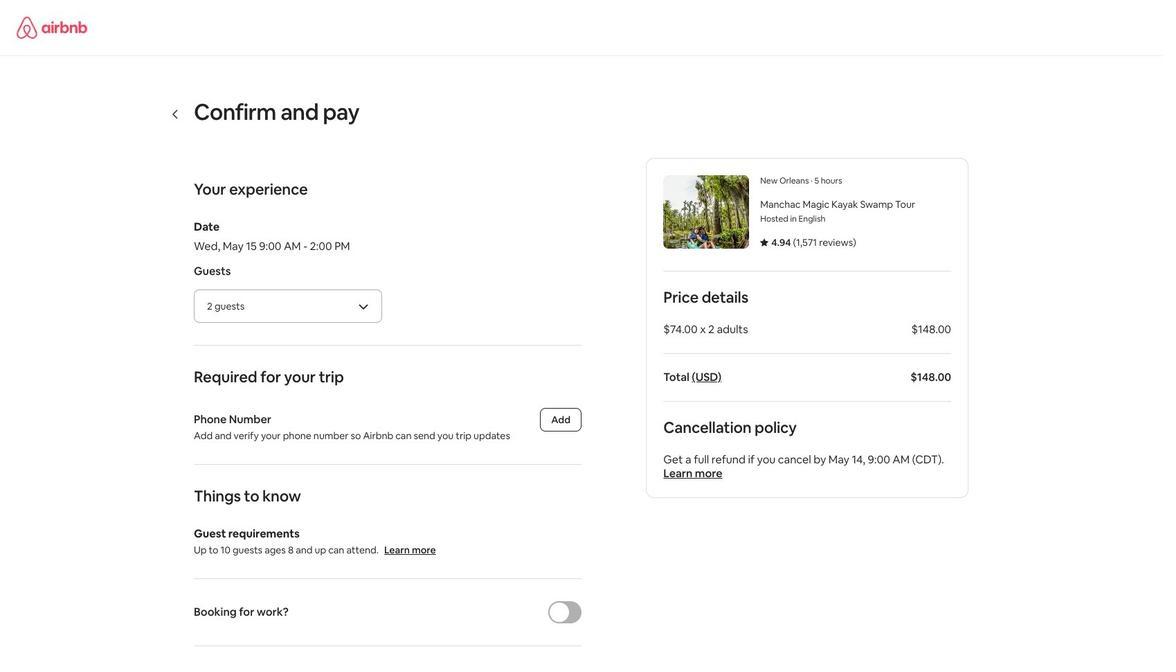 Task type: describe. For each thing, give the bounding box(es) containing it.
back image
[[170, 108, 182, 120]]



Task type: vqa. For each thing, say whether or not it's contained in the screenshot.
Back IMAGE
yes



